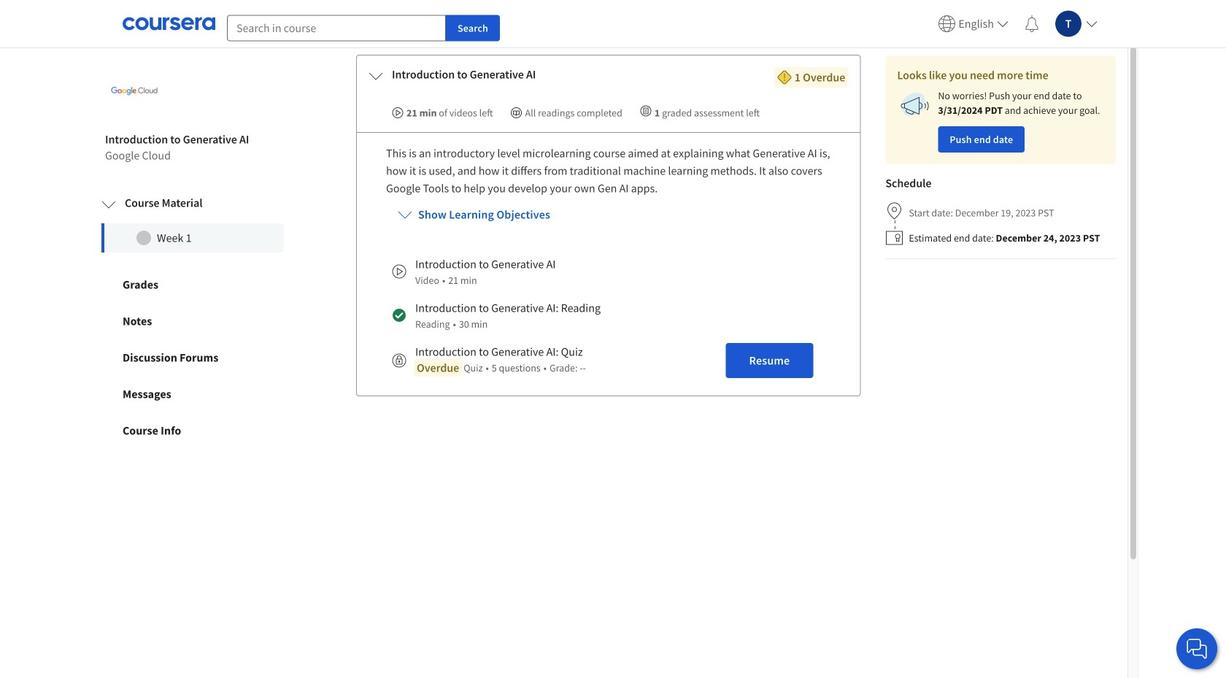 Task type: describe. For each thing, give the bounding box(es) containing it.
Search in course text field
[[227, 15, 446, 41]]

coursera image
[[123, 12, 215, 35]]

loud megaphone image image
[[898, 88, 933, 123]]



Task type: locate. For each thing, give the bounding box(es) containing it.
google cloud image
[[105, 62, 164, 120]]

help center image
[[1189, 640, 1206, 658]]



Task type: vqa. For each thing, say whether or not it's contained in the screenshot.
the coursera image
yes



